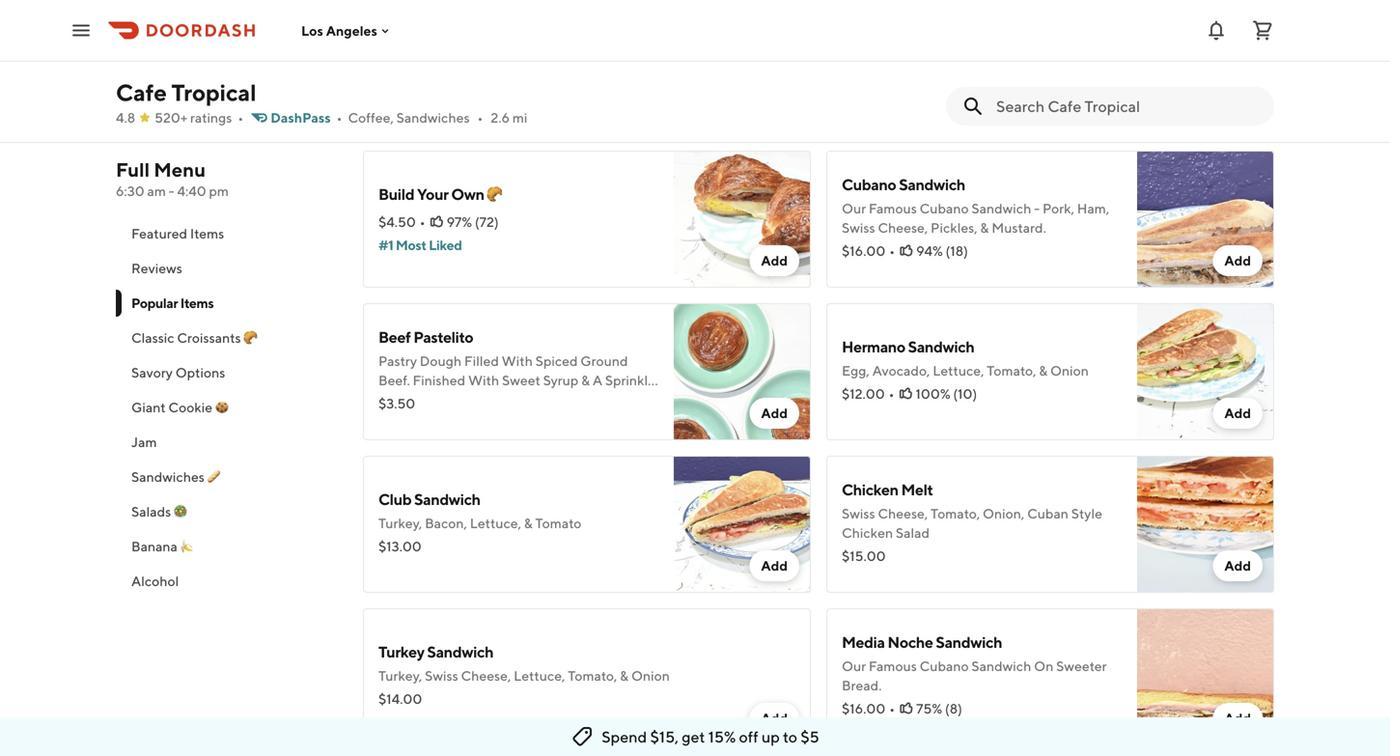 Task type: describe. For each thing, give the bounding box(es) containing it.
🥖
[[207, 469, 221, 485]]

mustard.
[[992, 220, 1047, 236]]

famous inside cubano sandwich our famous cubano sandwich - pork, ham, swiss cheese, pickles, & mustard.
[[869, 200, 917, 216]]

& inside cubano sandwich our famous cubano sandwich - pork, ham, swiss cheese, pickles, & mustard.
[[981, 220, 989, 236]]

hermano sandwich egg, avocado, lettuce, tomato, & onion
[[842, 338, 1089, 379]]

sandwich inside hermano sandwich egg, avocado, lettuce, tomato, & onion
[[908, 338, 975, 356]]

swiss inside turkey sandwich turkey, swiss cheese, lettuce, tomato, & onion $14.00 add
[[425, 668, 458, 684]]

sandwich left on in the bottom of the page
[[972, 658, 1032, 674]]

15%
[[709, 728, 736, 746]]

0 vertical spatial with
[[502, 353, 533, 369]]

sweeter
[[1057, 658, 1107, 674]]

$4.50
[[379, 214, 416, 230]]

$16.00 • for media
[[842, 701, 895, 717]]

savory options button
[[116, 355, 340, 390]]

cuban
[[1028, 506, 1069, 521]]

coffee, sandwiches • 2.6 mi
[[348, 110, 528, 126]]

1 horizontal spatial sandwiches
[[397, 110, 470, 126]]

our inside cubano sandwich our famous cubano sandwich - pork, ham, swiss cheese, pickles, & mustard.
[[842, 200, 866, 216]]

alcohol
[[131, 573, 179, 589]]

savory
[[131, 365, 173, 380]]

sandwich inside club sandwich turkey, bacon, lettuce, & tomato $13.00
[[414, 490, 481, 508]]

swiss inside cubano sandwich our famous cubano sandwich - pork, ham, swiss cheese, pickles, & mustard.
[[842, 220, 875, 236]]

sandwiches inside button
[[131, 469, 205, 485]]

$5
[[801, 728, 820, 746]]

onion,
[[983, 506, 1025, 521]]

jam
[[131, 434, 157, 450]]

featured items button
[[116, 216, 340, 251]]

1 vertical spatial cubano
[[920, 200, 969, 216]]

add for club sandwich
[[761, 558, 788, 574]]

$14.00
[[379, 691, 422, 707]]

ratings
[[190, 110, 232, 126]]

coffee,
[[348, 110, 394, 126]]

store
[[701, 117, 732, 133]]

to
[[783, 728, 798, 746]]

giant
[[131, 399, 166, 415]]

of
[[389, 18, 400, 32]]

dashpass
[[271, 110, 331, 126]]

cheese, inside turkey sandwich turkey, swiss cheese, lettuce, tomato, & onion $14.00 add
[[461, 668, 511, 684]]

pm
[[209, 183, 229, 199]]

97% (72)
[[447, 214, 499, 230]]

full
[[116, 158, 150, 181]]

100% (10)
[[916, 386, 978, 402]]

dough
[[420, 353, 462, 369]]

onion inside turkey sandwich turkey, swiss cheese, lettuce, tomato, & onion $14.00 add
[[632, 668, 670, 684]]

add for beef pastelito
[[761, 405, 788, 421]]

club
[[379, 490, 412, 508]]

add for media noche sandwich
[[1225, 710, 1252, 726]]

5
[[402, 18, 408, 32]]

los
[[301, 22, 323, 38]]

$16.00 for media
[[842, 701, 886, 717]]

Item Search search field
[[997, 96, 1259, 117]]

520+ ratings •
[[155, 110, 244, 126]]

sandwich right noche
[[936, 633, 1003, 651]]

add button for media noche sandwich
[[1213, 703, 1263, 734]]

onion inside hermano sandwich egg, avocado, lettuce, tomato, & onion
[[1051, 363, 1089, 379]]

filled
[[464, 353, 499, 369]]

6:30
[[116, 183, 145, 199]]

media noche sandwich our famous cubano sandwich on sweeter bread.
[[842, 633, 1107, 693]]

pastelito
[[414, 328, 473, 346]]

spend $15, get 15% off up to $5
[[602, 728, 820, 746]]

beef.
[[379, 372, 410, 388]]

ground
[[581, 353, 628, 369]]

club sandwich image
[[674, 456, 811, 593]]

add button for chicken melt
[[1213, 550, 1263, 581]]

$12.00
[[842, 386, 885, 402]]

off
[[739, 728, 759, 746]]

$12.00 •
[[842, 386, 895, 402]]

$4.50 •
[[379, 214, 426, 230]]

$13.00
[[379, 538, 422, 554]]

sandwich up pickles,
[[899, 175, 966, 194]]

items for popular items the most commonly ordered items and dishes from this store
[[440, 89, 493, 114]]

famous inside media noche sandwich our famous cubano sandwich on sweeter bread.
[[869, 658, 917, 674]]

• left 94%
[[890, 243, 895, 259]]

• left coffee,
[[337, 110, 342, 126]]

pastry
[[379, 353, 417, 369]]

savory options
[[131, 365, 225, 380]]

tropical
[[171, 79, 256, 106]]

1 chicken from the top
[[842, 480, 899, 499]]

banana
[[131, 538, 178, 554]]

- inside full menu 6:30 am - 4:40 pm
[[169, 183, 174, 199]]

75%
[[917, 701, 943, 717]]

egg,
[[842, 363, 870, 379]]

add for chicken melt
[[1225, 558, 1252, 574]]

los angeles
[[301, 22, 377, 38]]

up
[[762, 728, 780, 746]]

add button for beef pastelito
[[750, 398, 800, 429]]

🍌
[[180, 538, 194, 554]]

the
[[363, 117, 386, 133]]

melt
[[901, 480, 933, 499]]

520+
[[155, 110, 188, 126]]

chicken melt image
[[1138, 456, 1275, 593]]

🥗
[[174, 504, 187, 520]]

1 vertical spatial with
[[468, 372, 499, 388]]

on
[[1034, 658, 1054, 674]]

classic croissants 🥐 button
[[116, 321, 340, 355]]

and
[[577, 117, 600, 133]]

ham,
[[1077, 200, 1110, 216]]

$3.50
[[379, 395, 415, 411]]

0 items, open order cart image
[[1252, 19, 1275, 42]]

stars
[[410, 18, 435, 32]]

add button for cubano sandwich
[[1213, 245, 1263, 276]]

🥐 inside classic croissants 🥐 button
[[244, 330, 257, 346]]

2.6
[[491, 110, 510, 126]]

lettuce, for club sandwich
[[470, 515, 521, 531]]

pork,
[[1043, 200, 1075, 216]]

• left 75%
[[890, 701, 895, 717]]

los angeles button
[[301, 22, 393, 38]]

build your own 🥐 image
[[674, 151, 811, 288]]

items for featured items
[[190, 225, 224, 241]]

cafe
[[116, 79, 167, 106]]

build
[[379, 185, 414, 203]]

open menu image
[[70, 19, 93, 42]]

- inside cubano sandwich our famous cubano sandwich - pork, ham, swiss cheese, pickles, & mustard.
[[1034, 200, 1040, 216]]

hermano
[[842, 338, 906, 356]]



Task type: locate. For each thing, give the bounding box(es) containing it.
1 $16.00 from the top
[[842, 243, 886, 259]]

reviews button
[[116, 251, 340, 286]]

lettuce, inside hermano sandwich egg, avocado, lettuce, tomato, & onion
[[933, 363, 985, 379]]

own
[[451, 185, 484, 203]]

$16.00 down bread.
[[842, 701, 886, 717]]

popular for popular items the most commonly ordered items and dishes from this store
[[363, 89, 436, 114]]

0 horizontal spatial popular
[[131, 295, 178, 311]]

cubano sandwich image
[[1138, 151, 1275, 288]]

tomato,
[[987, 363, 1037, 379], [931, 506, 980, 521], [568, 668, 617, 684]]

1 vertical spatial onion
[[632, 668, 670, 684]]

0 horizontal spatial 🥐
[[244, 330, 257, 346]]

turkey, inside turkey sandwich turkey, swiss cheese, lettuce, tomato, & onion $14.00 add
[[379, 668, 422, 684]]

am
[[147, 183, 166, 199]]

sandwich up mustard.
[[972, 200, 1032, 216]]

reviews
[[131, 260, 182, 276]]

- right am at left top
[[169, 183, 174, 199]]

0 horizontal spatial onion
[[632, 668, 670, 684]]

jam button
[[116, 425, 340, 460]]

turkey, for club
[[379, 515, 422, 531]]

add button for club sandwich
[[750, 550, 800, 581]]

our inside media noche sandwich our famous cubano sandwich on sweeter bread.
[[842, 658, 866, 674]]

• down avocado,
[[889, 386, 895, 402]]

0 vertical spatial our
[[842, 200, 866, 216]]

most
[[396, 237, 426, 253]]

cheese, inside cubano sandwich our famous cubano sandwich - pork, ham, swiss cheese, pickles, & mustard.
[[878, 220, 928, 236]]

$16.00 left 94%
[[842, 243, 886, 259]]

turkey, inside club sandwich turkey, bacon, lettuce, & tomato $13.00
[[379, 515, 422, 531]]

🍪
[[215, 399, 229, 415]]

sprinkle
[[605, 372, 656, 388]]

- left pork,
[[1034, 200, 1040, 216]]

beef pastelito image
[[674, 303, 811, 440]]

1 vertical spatial lettuce,
[[470, 515, 521, 531]]

0 vertical spatial 🥐
[[487, 185, 502, 203]]

add inside turkey sandwich turkey, swiss cheese, lettuce, tomato, & onion $14.00 add
[[761, 710, 788, 726]]

beef
[[379, 328, 411, 346]]

• right "ratings"
[[238, 110, 244, 126]]

1 horizontal spatial -
[[1034, 200, 1040, 216]]

2 vertical spatial tomato,
[[568, 668, 617, 684]]

1 horizontal spatial with
[[502, 353, 533, 369]]

with
[[502, 353, 533, 369], [468, 372, 499, 388]]

1 famous from the top
[[869, 200, 917, 216]]

dashpass •
[[271, 110, 342, 126]]

2 horizontal spatial tomato,
[[987, 363, 1037, 379]]

style
[[1072, 506, 1103, 521]]

& inside beef pastelito pastry dough filled with spiced ground beef. finished with sweet syrup & a sprinkle of sea salt
[[581, 372, 590, 388]]

4.8
[[116, 110, 135, 126]]

club sandwich turkey, bacon, lettuce, & tomato $13.00
[[379, 490, 582, 554]]

0 horizontal spatial sandwiches
[[131, 469, 205, 485]]

& inside turkey sandwich turkey, swiss cheese, lettuce, tomato, & onion $14.00 add
[[620, 668, 629, 684]]

famous down noche
[[869, 658, 917, 674]]

this
[[676, 117, 698, 133]]

0 vertical spatial popular
[[363, 89, 436, 114]]

$16.00 • for cubano
[[842, 243, 895, 259]]

1 turkey, from the top
[[379, 515, 422, 531]]

hermano sandwich image
[[1138, 303, 1275, 440]]

cubano inside media noche sandwich our famous cubano sandwich on sweeter bread.
[[920, 658, 969, 674]]

turkey, for turkey
[[379, 668, 422, 684]]

& inside club sandwich turkey, bacon, lettuce, & tomato $13.00
[[524, 515, 533, 531]]

2 vertical spatial swiss
[[425, 668, 458, 684]]

spend
[[602, 728, 647, 746]]

1 vertical spatial -
[[1034, 200, 1040, 216]]

1 vertical spatial turkey,
[[379, 668, 422, 684]]

1 horizontal spatial tomato,
[[931, 506, 980, 521]]

popular items the most commonly ordered items and dishes from this store
[[363, 89, 732, 133]]

1 vertical spatial our
[[842, 658, 866, 674]]

turkey
[[379, 643, 425, 661]]

chicken left melt
[[842, 480, 899, 499]]

(10)
[[954, 386, 978, 402]]

tomato, inside the chicken melt swiss cheese, tomato, onion, cuban style chicken salad $15.00
[[931, 506, 980, 521]]

2 famous from the top
[[869, 658, 917, 674]]

$16.00 • down bread.
[[842, 701, 895, 717]]

2 our from the top
[[842, 658, 866, 674]]

popular
[[363, 89, 436, 114], [131, 295, 178, 311]]

get
[[682, 728, 705, 746]]

0 horizontal spatial with
[[468, 372, 499, 388]]

salt
[[423, 392, 447, 408]]

salads 🥗 button
[[116, 494, 340, 529]]

2 turkey, from the top
[[379, 668, 422, 684]]

0 vertical spatial swiss
[[842, 220, 875, 236]]

2 vertical spatial lettuce,
[[514, 668, 565, 684]]

chicken up "$15.00"
[[842, 525, 893, 541]]

angeles
[[326, 22, 377, 38]]

notification bell image
[[1205, 19, 1228, 42]]

1 our from the top
[[842, 200, 866, 216]]

sandwiches up "salads 🥗"
[[131, 469, 205, 485]]

popular up the classic
[[131, 295, 178, 311]]

swiss inside the chicken melt swiss cheese, tomato, onion, cuban style chicken salad $15.00
[[842, 506, 875, 521]]

1 vertical spatial tomato,
[[931, 506, 980, 521]]

with up sweet
[[502, 353, 533, 369]]

banana 🍌 button
[[116, 529, 340, 564]]

sandwiches right the
[[397, 110, 470, 126]]

lettuce, inside turkey sandwich turkey, swiss cheese, lettuce, tomato, & onion $14.00 add
[[514, 668, 565, 684]]

0 vertical spatial turkey,
[[379, 515, 422, 531]]

0 vertical spatial cubano
[[842, 175, 897, 194]]

avocado,
[[873, 363, 930, 379]]

lettuce, inside club sandwich turkey, bacon, lettuce, & tomato $13.00
[[470, 515, 521, 531]]

sandwich inside turkey sandwich turkey, swiss cheese, lettuce, tomato, & onion $14.00 add
[[427, 643, 494, 661]]

1 horizontal spatial 🥐
[[487, 185, 502, 203]]

1 horizontal spatial popular
[[363, 89, 436, 114]]

add button for build your own 🥐
[[750, 245, 800, 276]]

cheese, inside the chicken melt swiss cheese, tomato, onion, cuban style chicken salad $15.00
[[878, 506, 928, 521]]

popular for popular items
[[131, 295, 178, 311]]

items up commonly
[[440, 89, 493, 114]]

popular items
[[131, 295, 214, 311]]

1 vertical spatial $16.00 •
[[842, 701, 895, 717]]

lettuce, for hermano sandwich
[[933, 363, 985, 379]]

🥐 right 'own'
[[487, 185, 502, 203]]

beef pastelito pastry dough filled with spiced ground beef. finished with sweet syrup & a sprinkle of sea salt
[[379, 328, 656, 408]]

1 vertical spatial 🥐
[[244, 330, 257, 346]]

turkey, up $13.00
[[379, 515, 422, 531]]

syrup
[[543, 372, 579, 388]]

featured items
[[131, 225, 224, 241]]

$16.00 for cubano
[[842, 243, 886, 259]]

salads
[[131, 504, 171, 520]]

0 horizontal spatial -
[[169, 183, 174, 199]]

2 $16.00 from the top
[[842, 701, 886, 717]]

add for build your own 🥐
[[761, 253, 788, 268]]

spiced
[[536, 353, 578, 369]]

•
[[238, 110, 244, 126], [337, 110, 342, 126], [478, 110, 483, 126], [420, 214, 426, 230], [890, 243, 895, 259], [889, 386, 895, 402], [890, 701, 895, 717]]

0 vertical spatial onion
[[1051, 363, 1089, 379]]

dishes
[[603, 117, 642, 133]]

1 vertical spatial items
[[190, 225, 224, 241]]

bacon,
[[425, 515, 467, 531]]

sandwich right turkey on the bottom
[[427, 643, 494, 661]]

0 vertical spatial famous
[[869, 200, 917, 216]]

1 horizontal spatial onion
[[1051, 363, 1089, 379]]

1 vertical spatial famous
[[869, 658, 917, 674]]

salads 🥗
[[131, 504, 187, 520]]

items
[[440, 89, 493, 114], [190, 225, 224, 241], [180, 295, 214, 311]]

2 vertical spatial items
[[180, 295, 214, 311]]

0 vertical spatial lettuce,
[[933, 363, 985, 379]]

salad
[[896, 525, 930, 541]]

bread.
[[842, 677, 882, 693]]

alcohol button
[[116, 564, 340, 599]]

cafe tropical
[[116, 79, 256, 106]]

1 vertical spatial $16.00
[[842, 701, 886, 717]]

$16.00 •
[[842, 243, 895, 259], [842, 701, 895, 717]]

add button for hermano sandwich
[[1213, 398, 1263, 429]]

(72)
[[475, 214, 499, 230]]

0 vertical spatial chicken
[[842, 480, 899, 499]]

turkey, up $14.00
[[379, 668, 422, 684]]

1 vertical spatial swiss
[[842, 506, 875, 521]]

tomato, inside hermano sandwich egg, avocado, lettuce, tomato, & onion
[[987, 363, 1037, 379]]

$15,
[[650, 728, 679, 746]]

mi
[[513, 110, 528, 126]]

🥐
[[487, 185, 502, 203], [244, 330, 257, 346]]

popular inside popular items the most commonly ordered items and dishes from this store
[[363, 89, 436, 114]]

commonly
[[422, 117, 486, 133]]

croissants
[[177, 330, 241, 346]]

items inside "button"
[[190, 225, 224, 241]]

items
[[541, 117, 574, 133]]

famous up 94%
[[869, 200, 917, 216]]

sandwiches 🥖 button
[[116, 460, 340, 494]]

finished
[[413, 372, 466, 388]]

items up reviews button
[[190, 225, 224, 241]]

& inside hermano sandwich egg, avocado, lettuce, tomato, & onion
[[1039, 363, 1048, 379]]

1 vertical spatial cheese,
[[878, 506, 928, 521]]

1 $16.00 • from the top
[[842, 243, 895, 259]]

0 vertical spatial cheese,
[[878, 220, 928, 236]]

$16.00 • left 94%
[[842, 243, 895, 259]]

with down filled
[[468, 372, 499, 388]]

94% (18)
[[917, 243, 968, 259]]

add for hermano sandwich
[[1225, 405, 1252, 421]]

add
[[761, 253, 788, 268], [1225, 253, 1252, 268], [761, 405, 788, 421], [1225, 405, 1252, 421], [761, 558, 788, 574], [1225, 558, 1252, 574], [761, 710, 788, 726], [1225, 710, 1252, 726]]

🥐 right the croissants
[[244, 330, 257, 346]]

2 vertical spatial cubano
[[920, 658, 969, 674]]

giant cookie 🍪 button
[[116, 390, 340, 425]]

items for popular items
[[180, 295, 214, 311]]

sandwich
[[899, 175, 966, 194], [972, 200, 1032, 216], [908, 338, 975, 356], [414, 490, 481, 508], [936, 633, 1003, 651], [427, 643, 494, 661], [972, 658, 1032, 674]]

media noche sandwich image
[[1138, 608, 1275, 746]]

tomato, inside turkey sandwich turkey, swiss cheese, lettuce, tomato, & onion $14.00 add
[[568, 668, 617, 684]]

add for cubano sandwich
[[1225, 253, 1252, 268]]

0 vertical spatial $16.00
[[842, 243, 886, 259]]

2 $16.00 • from the top
[[842, 701, 895, 717]]

0 vertical spatial tomato,
[[987, 363, 1037, 379]]

2 chicken from the top
[[842, 525, 893, 541]]

most
[[389, 117, 420, 133]]

popular up most
[[363, 89, 436, 114]]

75% (8)
[[917, 701, 963, 717]]

1 vertical spatial chicken
[[842, 525, 893, 541]]

sandwich up bacon,
[[414, 490, 481, 508]]

2 vertical spatial cheese,
[[461, 668, 511, 684]]

sweet
[[502, 372, 541, 388]]

sea
[[397, 392, 420, 408]]

1 vertical spatial popular
[[131, 295, 178, 311]]

items inside popular items the most commonly ordered items and dishes from this store
[[440, 89, 493, 114]]

sandwich up avocado,
[[908, 338, 975, 356]]

0 vertical spatial items
[[440, 89, 493, 114]]

sandwiches 🥖
[[131, 469, 221, 485]]

0 vertical spatial $16.00 •
[[842, 243, 895, 259]]

sandwiches
[[397, 110, 470, 126], [131, 469, 205, 485]]

0 horizontal spatial tomato,
[[568, 668, 617, 684]]

our
[[842, 200, 866, 216], [842, 658, 866, 674]]

items up the classic croissants 🥐
[[180, 295, 214, 311]]

famous
[[869, 200, 917, 216], [869, 658, 917, 674]]

1 vertical spatial sandwiches
[[131, 469, 205, 485]]

ordered
[[489, 117, 538, 133]]

tomato
[[536, 515, 582, 531]]

turkey,
[[379, 515, 422, 531], [379, 668, 422, 684]]

• up #1 most liked
[[420, 214, 426, 230]]

turkey sandwich turkey, swiss cheese, lettuce, tomato, & onion $14.00 add
[[379, 643, 788, 726]]

0 vertical spatial sandwiches
[[397, 110, 470, 126]]

banana 🍌
[[131, 538, 194, 554]]

liked
[[429, 237, 462, 253]]

#1
[[379, 237, 393, 253]]

featured
[[131, 225, 187, 241]]

#1 most liked
[[379, 237, 462, 253]]

• left 2.6
[[478, 110, 483, 126]]

0 vertical spatial -
[[169, 183, 174, 199]]



Task type: vqa. For each thing, say whether or not it's contained in the screenshot.


